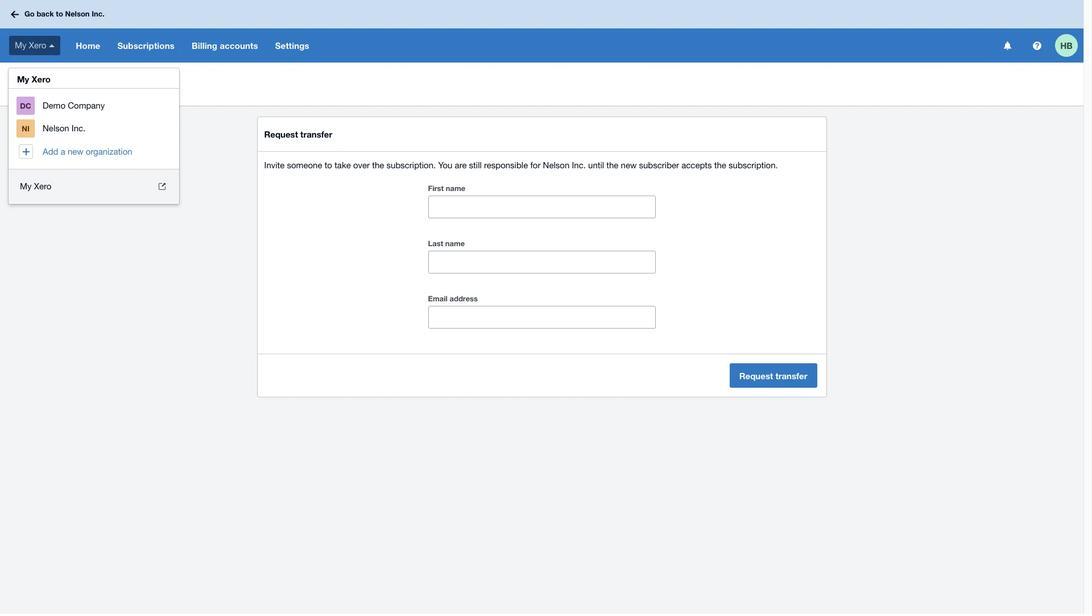 Task type: describe. For each thing, give the bounding box(es) containing it.
Last name field
[[429, 252, 655, 273]]

0 vertical spatial transfer
[[50, 84, 86, 96]]

2 vertical spatial xero
[[34, 182, 51, 191]]

still
[[469, 160, 482, 170]]

invite someone to take over the subscription. you are still responsible for nelson inc. until the new subscriber accepts the subscription.
[[264, 160, 778, 170]]

responsible
[[484, 160, 528, 170]]

svg image inside my xero popup button
[[49, 44, 55, 47]]

someone
[[287, 160, 322, 170]]

to for someone
[[325, 160, 332, 170]]

2 subscription. from the left
[[729, 160, 778, 170]]

inc. up home
[[92, 9, 105, 18]]

First name field
[[429, 196, 655, 218]]

0 vertical spatial new
[[68, 147, 83, 156]]

navigation containing home
[[67, 28, 997, 63]]

nelson up demo company
[[68, 73, 91, 81]]

a
[[61, 147, 65, 156]]

billing accounts link
[[183, 28, 267, 63]]

1 vertical spatial xero
[[32, 74, 51, 84]]

1 horizontal spatial request transfer
[[264, 129, 332, 139]]

request inside request transfer button
[[740, 371, 774, 381]]

name for last name
[[446, 239, 465, 248]]

settings
[[275, 40, 309, 51]]

first name
[[428, 184, 466, 193]]

invite
[[264, 160, 285, 170]]

organization
[[86, 147, 132, 156]]

go back to nelson inc. link
[[7, 4, 111, 24]]

take
[[335, 160, 351, 170]]

2 vertical spatial my xero
[[20, 182, 51, 191]]

2 the from the left
[[607, 160, 619, 170]]

Email address field
[[429, 307, 655, 328]]

3 the from the left
[[715, 160, 727, 170]]

xero inside popup button
[[29, 40, 46, 50]]

1 vertical spatial new
[[621, 160, 637, 170]]

go back to nelson inc.
[[24, 9, 105, 18]]

add a new organization
[[43, 147, 132, 156]]

inc. up 'demo company' link
[[93, 73, 105, 81]]

my inside popup button
[[15, 40, 27, 50]]

request transfer inside button
[[740, 371, 808, 381]]

0 horizontal spatial subscriptions link
[[5, 72, 59, 83]]

home link
[[67, 28, 109, 63]]

inc. down demo company
[[72, 124, 86, 133]]

nelson down demo
[[43, 124, 69, 133]]

1 vertical spatial transfer
[[301, 129, 332, 139]]

hb
[[1061, 40, 1073, 50]]

add
[[43, 147, 58, 156]]

0 vertical spatial nelson inc. link
[[64, 72, 110, 83]]

first
[[428, 184, 444, 193]]



Task type: locate. For each thing, give the bounding box(es) containing it.
billing
[[192, 40, 217, 51]]

billing accounts
[[192, 40, 258, 51]]

1 vertical spatial my xero
[[17, 74, 51, 84]]

1 vertical spatial request transfer
[[264, 129, 332, 139]]

name right last
[[446, 239, 465, 248]]

subscriptions inside navigation
[[117, 40, 175, 51]]

1 horizontal spatial to
[[325, 160, 332, 170]]

0 vertical spatial my
[[15, 40, 27, 50]]

0 horizontal spatial subscriptions
[[9, 73, 55, 81]]

1 horizontal spatial svg image
[[1004, 41, 1012, 50]]

until
[[588, 160, 604, 170]]

my xero down add
[[20, 182, 51, 191]]

2 vertical spatial request
[[740, 371, 774, 381]]

request transfer button
[[730, 364, 818, 388]]

0 horizontal spatial svg image
[[49, 44, 55, 47]]

2 horizontal spatial request
[[740, 371, 774, 381]]

2 horizontal spatial transfer
[[776, 371, 808, 381]]

email
[[428, 294, 448, 303]]

0 vertical spatial request
[[9, 84, 47, 96]]

0 vertical spatial subscriptions
[[117, 40, 175, 51]]

settings button
[[267, 28, 318, 63]]

transfer
[[50, 84, 86, 96], [301, 129, 332, 139], [776, 371, 808, 381]]

back
[[37, 9, 54, 18]]

navigation containing demo company
[[9, 89, 179, 169]]

1 vertical spatial to
[[325, 160, 332, 170]]

for
[[531, 160, 541, 170]]

1 horizontal spatial the
[[607, 160, 619, 170]]

over
[[353, 160, 370, 170]]

0 vertical spatial request transfer
[[9, 84, 86, 96]]

0 vertical spatial name
[[446, 184, 466, 193]]

0 horizontal spatial request transfer
[[9, 84, 86, 96]]

last
[[428, 239, 443, 248]]

my xero up demo
[[17, 74, 51, 84]]

my xero button
[[0, 28, 67, 63]]

inc.
[[92, 9, 105, 18], [93, 73, 105, 81], [72, 124, 86, 133], [572, 160, 586, 170]]

subscriptions for right the 'subscriptions' link
[[117, 40, 175, 51]]

subscription. up first
[[387, 160, 436, 170]]

0 horizontal spatial svg image
[[11, 11, 19, 18]]

nelson inc.
[[68, 73, 105, 81], [43, 124, 86, 133]]

1 vertical spatial my
[[17, 74, 29, 84]]

to for back
[[56, 9, 63, 18]]

1 vertical spatial navigation
[[9, 89, 179, 169]]

last name
[[428, 239, 465, 248]]

nelson right for on the top left
[[543, 160, 570, 170]]

subscriber
[[639, 160, 680, 170]]

you
[[438, 160, 453, 170]]

banner
[[0, 0, 1084, 204]]

request
[[9, 84, 47, 96], [264, 129, 298, 139], [740, 371, 774, 381]]

to
[[56, 9, 63, 18], [325, 160, 332, 170]]

go
[[24, 9, 35, 18]]

1 horizontal spatial transfer
[[301, 129, 332, 139]]

2 vertical spatial transfer
[[776, 371, 808, 381]]

subscription.
[[387, 160, 436, 170], [729, 160, 778, 170]]

1 subscription. from the left
[[387, 160, 436, 170]]

svg image inside go back to nelson inc. link
[[11, 11, 19, 18]]

are
[[455, 160, 467, 170]]

0 vertical spatial subscriptions link
[[109, 28, 183, 63]]

subscriptions
[[117, 40, 175, 51], [9, 73, 55, 81]]

demo company link
[[9, 94, 179, 117]]

1 horizontal spatial subscriptions
[[117, 40, 175, 51]]

0 vertical spatial to
[[56, 9, 63, 18]]

0 horizontal spatial new
[[68, 147, 83, 156]]

xero
[[29, 40, 46, 50], [32, 74, 51, 84], [34, 182, 51, 191]]

nelson inc. link up company
[[64, 72, 110, 83]]

1 vertical spatial name
[[446, 239, 465, 248]]

transfer inside button
[[776, 371, 808, 381]]

new left subscriber
[[621, 160, 637, 170]]

subscription. right accepts
[[729, 160, 778, 170]]

request transfer
[[9, 84, 86, 96], [264, 129, 332, 139], [740, 371, 808, 381]]

svg image
[[1004, 41, 1012, 50], [49, 44, 55, 47]]

name
[[446, 184, 466, 193], [446, 239, 465, 248]]

1 vertical spatial nelson inc.
[[43, 124, 86, 133]]

my xero down go
[[15, 40, 46, 50]]

new
[[68, 147, 83, 156], [621, 160, 637, 170]]

my xero link
[[9, 175, 179, 198]]

1 vertical spatial request
[[264, 129, 298, 139]]

to left the take at the left
[[325, 160, 332, 170]]

1 horizontal spatial subscription.
[[729, 160, 778, 170]]

nelson
[[65, 9, 90, 18], [68, 73, 91, 81], [43, 124, 69, 133], [543, 160, 570, 170]]

the right until
[[607, 160, 619, 170]]

1 vertical spatial subscriptions
[[9, 73, 55, 81]]

0 vertical spatial xero
[[29, 40, 46, 50]]

0 horizontal spatial to
[[56, 9, 63, 18]]

demo
[[43, 101, 65, 110]]

nelson right back
[[65, 9, 90, 18]]

1 vertical spatial svg image
[[1033, 41, 1042, 50]]

nelson inc. link up add a new organization
[[9, 117, 179, 140]]

0 horizontal spatial subscription.
[[387, 160, 436, 170]]

the right accepts
[[715, 160, 727, 170]]

0 vertical spatial navigation
[[67, 28, 997, 63]]

new right the a
[[68, 147, 83, 156]]

accounts
[[220, 40, 258, 51]]

2 horizontal spatial request transfer
[[740, 371, 808, 381]]

1 vertical spatial nelson inc. link
[[9, 117, 179, 140]]

navigation
[[67, 28, 997, 63], [9, 89, 179, 169]]

inc. left until
[[572, 160, 586, 170]]

xero down add
[[34, 182, 51, 191]]

2 vertical spatial my
[[20, 182, 32, 191]]

add a new organization link
[[9, 140, 179, 163]]

nelson inc. up company
[[68, 73, 105, 81]]

0 vertical spatial svg image
[[11, 11, 19, 18]]

name right first
[[446, 184, 466, 193]]

accepts
[[682, 160, 712, 170]]

1 horizontal spatial svg image
[[1033, 41, 1042, 50]]

0 vertical spatial nelson inc.
[[68, 73, 105, 81]]

address
[[450, 294, 478, 303]]

2 vertical spatial request transfer
[[740, 371, 808, 381]]

nelson inc. link
[[64, 72, 110, 83], [9, 117, 179, 140]]

demo company
[[43, 101, 105, 110]]

0 vertical spatial my xero
[[15, 40, 46, 50]]

1 horizontal spatial new
[[621, 160, 637, 170]]

xero down back
[[29, 40, 46, 50]]

the
[[372, 160, 384, 170], [607, 160, 619, 170], [715, 160, 727, 170]]

email address
[[428, 294, 478, 303]]

0 horizontal spatial request
[[9, 84, 47, 96]]

svg image
[[11, 11, 19, 18], [1033, 41, 1042, 50]]

my
[[15, 40, 27, 50], [17, 74, 29, 84], [20, 182, 32, 191]]

0 horizontal spatial the
[[372, 160, 384, 170]]

name for first name
[[446, 184, 466, 193]]

subscriptions for the 'subscriptions' link to the left
[[9, 73, 55, 81]]

svg image left the hb
[[1033, 41, 1042, 50]]

to right back
[[56, 9, 63, 18]]

2 horizontal spatial the
[[715, 160, 727, 170]]

svg image left go
[[11, 11, 19, 18]]

company
[[68, 101, 105, 110]]

subscriptions link
[[109, 28, 183, 63], [5, 72, 59, 83]]

1 horizontal spatial request
[[264, 129, 298, 139]]

to inside go back to nelson inc. link
[[56, 9, 63, 18]]

1 horizontal spatial subscriptions link
[[109, 28, 183, 63]]

xero up demo
[[32, 74, 51, 84]]

banner containing hb
[[0, 0, 1084, 204]]

my xero
[[15, 40, 46, 50], [17, 74, 51, 84], [20, 182, 51, 191]]

1 the from the left
[[372, 160, 384, 170]]

my xero inside popup button
[[15, 40, 46, 50]]

1 vertical spatial subscriptions link
[[5, 72, 59, 83]]

0 horizontal spatial transfer
[[50, 84, 86, 96]]

nelson inc. up the a
[[43, 124, 86, 133]]

hb button
[[1056, 28, 1084, 63]]

home
[[76, 40, 100, 51]]

the right "over"
[[372, 160, 384, 170]]



